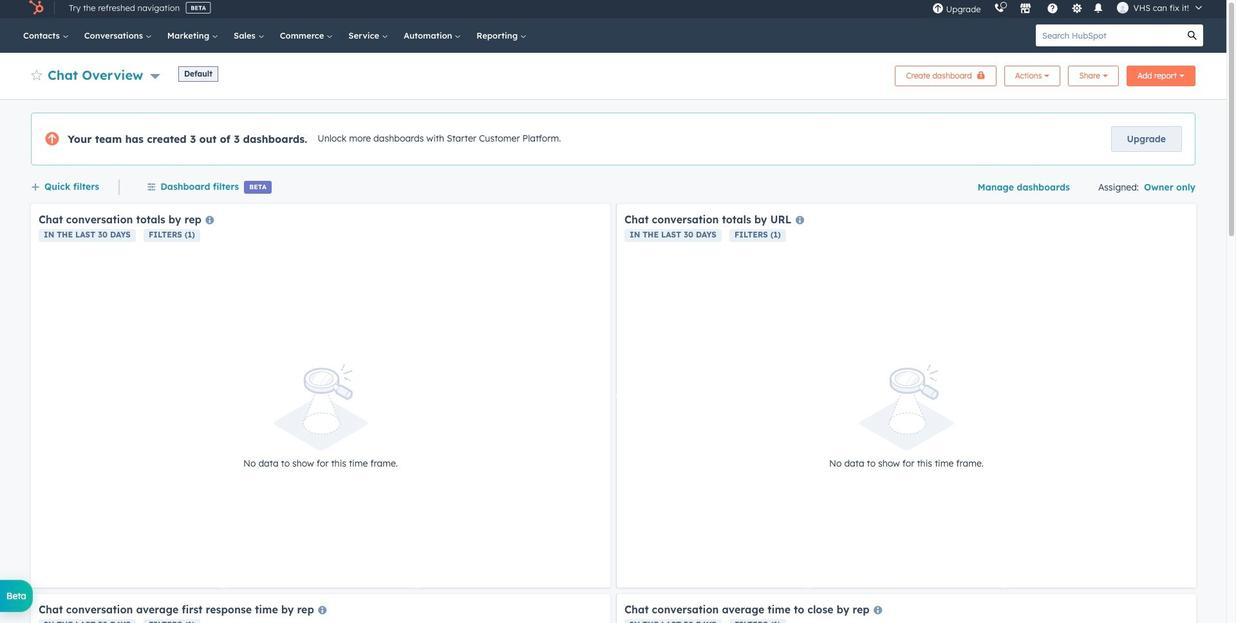 Task type: describe. For each thing, give the bounding box(es) containing it.
chat conversation average time to close by rep element
[[617, 595, 1197, 624]]

jer mill image
[[1118, 2, 1129, 14]]

chat conversation totals by rep element
[[31, 204, 611, 588]]

chat conversation totals by url element
[[617, 204, 1197, 588]]

chat conversation average first response time by rep element
[[31, 595, 611, 624]]



Task type: vqa. For each thing, say whether or not it's contained in the screenshot.
progress bar
no



Task type: locate. For each thing, give the bounding box(es) containing it.
banner
[[31, 62, 1196, 86]]

marketplaces image
[[1020, 3, 1032, 15]]

menu
[[926, 0, 1212, 18]]

Search HubSpot search field
[[1037, 24, 1182, 46]]



